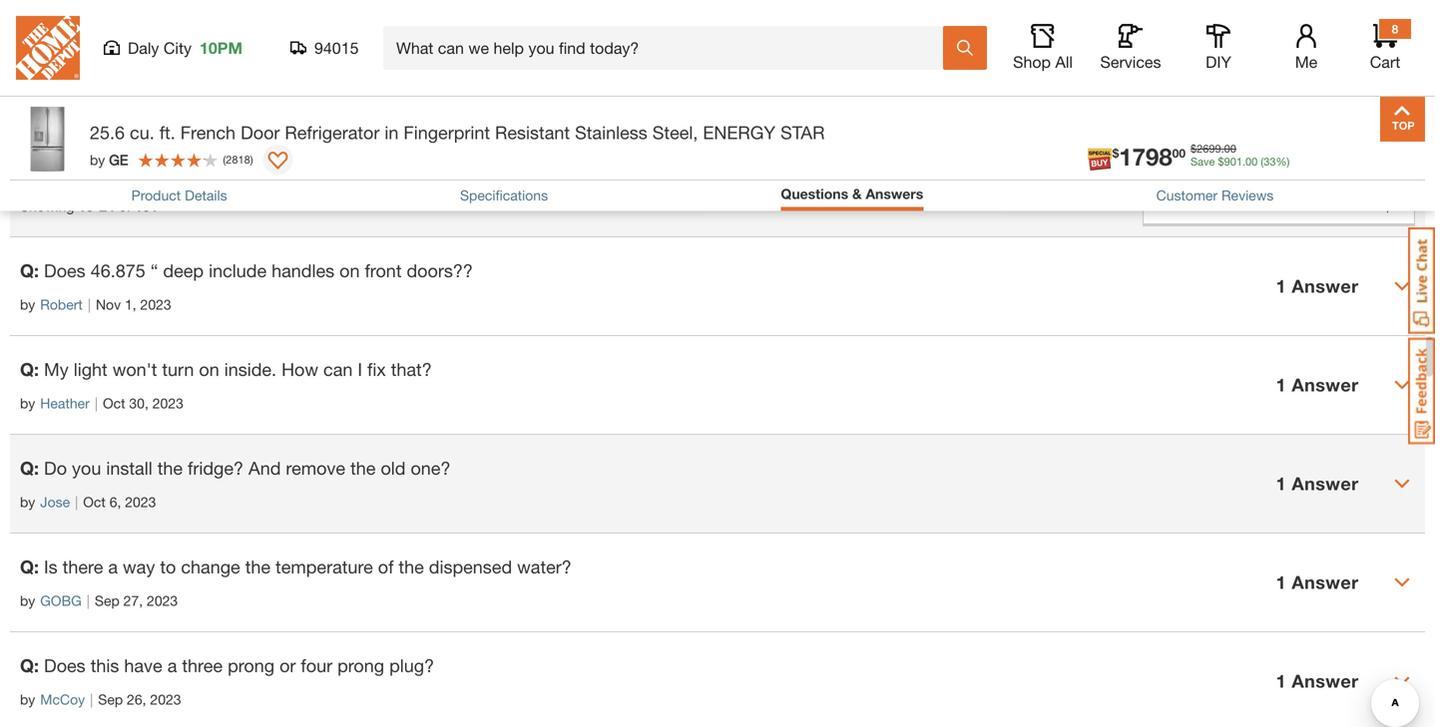 Task type: locate. For each thing, give the bounding box(es) containing it.
1 horizontal spatial &
[[853, 186, 862, 202]]

answers for questions & answers 131 questions
[[119, 13, 193, 34]]

0 vertical spatial a
[[108, 556, 118, 578]]

does for does 46.875 " deep include handles on front doors??
[[44, 260, 86, 281]]

by left gobg
[[20, 593, 35, 609]]

| for there
[[87, 593, 90, 609]]

1 vertical spatial does
[[44, 655, 86, 677]]

8
[[1392, 22, 1399, 36]]

131 inside questions & answers 131 questions
[[10, 44, 33, 61]]

| for you
[[75, 494, 78, 510]]

mccoy button
[[40, 690, 85, 711]]

( 2818 )
[[223, 153, 253, 166]]

$ left "save"
[[1113, 146, 1119, 160]]

light
[[74, 359, 108, 380]]

|
[[88, 296, 91, 313], [95, 395, 98, 412], [75, 494, 78, 510], [87, 593, 90, 609], [90, 692, 93, 708]]

q:
[[20, 260, 39, 281], [20, 359, 39, 380], [20, 458, 39, 479], [20, 556, 39, 578], [20, 655, 39, 677]]

1798
[[1119, 142, 1173, 171]]

2 1 answer from the top
[[1277, 374, 1359, 396]]

1 answer from the top
[[1292, 275, 1359, 297]]

&
[[102, 13, 114, 34], [853, 186, 862, 202]]

$ right "save"
[[1219, 155, 1225, 168]]

prong right four
[[338, 655, 384, 677]]

$ for 1798
[[1113, 146, 1119, 160]]

refrigerator
[[285, 122, 380, 143]]

one?
[[411, 458, 451, 479]]

2023 right 26,
[[150, 692, 181, 708]]

1 vertical spatial sep
[[98, 692, 123, 708]]

2 caret image from the top
[[1395, 377, 1411, 393]]

5 q: from the top
[[20, 655, 39, 677]]

by left the mccoy
[[20, 692, 35, 708]]

1 does from the top
[[44, 260, 86, 281]]

1 for one?
[[1277, 473, 1287, 494]]

is
[[44, 556, 58, 578]]

1 horizontal spatial on
[[340, 260, 360, 281]]

3 1 from the top
[[1277, 473, 1287, 494]]

heather button
[[40, 393, 90, 414]]

2023 right 6,
[[125, 494, 156, 510]]

131 up product image
[[10, 44, 33, 61]]

q: left this
[[20, 655, 39, 677]]

| right jose
[[75, 494, 78, 510]]

oct left 6,
[[83, 494, 106, 510]]

services button
[[1099, 24, 1163, 72]]

1 horizontal spatial answers
[[866, 186, 924, 202]]

1 horizontal spatial prong
[[338, 655, 384, 677]]

33
[[1264, 155, 1276, 168]]

( left %)
[[1261, 155, 1264, 168]]

q: down showing
[[20, 260, 39, 281]]

2023 right 27,
[[147, 593, 178, 609]]

does
[[44, 260, 86, 281], [44, 655, 86, 677]]

2 horizontal spatial 00
[[1246, 155, 1258, 168]]

0 horizontal spatial $
[[1113, 146, 1119, 160]]

$
[[1191, 142, 1197, 155], [1113, 146, 1119, 160], [1219, 155, 1225, 168]]

1 horizontal spatial a
[[167, 655, 177, 677]]

. left 33
[[1243, 155, 1246, 168]]

by jose | oct 6, 2023
[[20, 494, 156, 510]]

on right turn
[[199, 359, 219, 380]]

0 horizontal spatial a
[[108, 556, 118, 578]]

0 vertical spatial &
[[102, 13, 114, 34]]

i
[[358, 359, 362, 380]]

way
[[123, 556, 155, 578]]

& for questions & answers 131 questions
[[102, 13, 114, 34]]

| right the mccoy
[[90, 692, 93, 708]]

3 q: from the top
[[20, 458, 39, 479]]

1
[[1277, 275, 1287, 297], [1277, 374, 1287, 396], [1277, 473, 1287, 494], [1277, 572, 1287, 593], [1277, 671, 1287, 692]]

the home depot logo image
[[16, 16, 80, 80]]

questions inside the 131 questions
[[90, 126, 171, 147]]

1 for plug?
[[1277, 671, 1287, 692]]

door
[[241, 122, 280, 143]]

1 vertical spatial of
[[378, 556, 394, 578]]

$ 2699 . 00 save $ 901 . 00 ( 33 %)
[[1191, 142, 1290, 168]]

0 vertical spatial 131
[[10, 44, 33, 61]]

00 right 2699
[[1225, 142, 1237, 155]]

prong
[[228, 655, 275, 677], [338, 655, 384, 677]]

nov
[[96, 296, 121, 313]]

answer for plug?
[[1292, 671, 1359, 692]]

feedback link image
[[1409, 337, 1436, 445]]

( left )
[[223, 153, 226, 166]]

1 horizontal spatial of
[[378, 556, 394, 578]]

sep for there
[[95, 593, 120, 609]]

jose button
[[40, 492, 70, 513]]

answers inside questions & answers 131 questions
[[119, 13, 193, 34]]

questions & answers
[[781, 186, 924, 202]]

in
[[385, 122, 399, 143]]

caret image for fix
[[1395, 377, 1411, 393]]

sep left 26,
[[98, 692, 123, 708]]

4 1 answer from the top
[[1277, 572, 1359, 593]]

00 inside $ 1798 00
[[1173, 146, 1186, 160]]

a right have
[[167, 655, 177, 677]]

4 q: from the top
[[20, 556, 39, 578]]

0 vertical spatial answers
[[119, 13, 193, 34]]

0 vertical spatial oct
[[103, 395, 125, 412]]

0 horizontal spatial answers
[[119, 13, 193, 34]]

stainless
[[575, 122, 648, 143]]

0 horizontal spatial 00
[[1173, 146, 1186, 160]]

1 vertical spatial on
[[199, 359, 219, 380]]

& inside questions & answers 131 questions
[[102, 13, 114, 34]]

star
[[781, 122, 825, 143]]

25.6
[[90, 122, 125, 143]]

$ left 901
[[1191, 142, 1197, 155]]

customer reviews button
[[1157, 187, 1274, 204], [1157, 187, 1274, 204]]

questions & answers button
[[781, 186, 924, 206], [781, 186, 924, 202]]

by left jose
[[20, 494, 35, 510]]

details
[[185, 187, 227, 204]]

that?
[[391, 359, 432, 380]]

by left the ge
[[90, 152, 105, 168]]

2 1 from the top
[[1277, 374, 1287, 396]]

q: do you install the fridge? and remove the old one?
[[20, 458, 451, 479]]

0 vertical spatial on
[[340, 260, 360, 281]]

00
[[1225, 142, 1237, 155], [1173, 146, 1186, 160], [1246, 155, 1258, 168]]

q: does this have a three prong or four prong plug?
[[20, 655, 434, 677]]

prong left or
[[228, 655, 275, 677]]

131 right 24
[[135, 198, 158, 214]]

by
[[90, 152, 105, 168], [20, 296, 35, 313], [20, 395, 35, 412], [20, 494, 35, 510], [20, 593, 35, 609], [20, 692, 35, 708]]

| for this
[[90, 692, 93, 708]]

.
[[1222, 142, 1225, 155], [1243, 155, 1246, 168]]

do
[[44, 458, 67, 479]]

oct for light
[[103, 395, 125, 412]]

plug?
[[389, 655, 434, 677]]

by ge
[[90, 152, 128, 168]]

won't
[[113, 359, 157, 380]]

1 vertical spatial answers
[[866, 186, 924, 202]]

install
[[106, 458, 152, 479]]

1 answer for the
[[1277, 572, 1359, 593]]

a left way
[[108, 556, 118, 578]]

by robert | nov 1, 2023
[[20, 296, 171, 313]]

| right gobg
[[87, 593, 90, 609]]

0 vertical spatial does
[[44, 260, 86, 281]]

q: left do
[[20, 458, 39, 479]]

1 q: from the top
[[20, 260, 39, 281]]

$ for 2699
[[1191, 142, 1197, 155]]

5 1 from the top
[[1277, 671, 1287, 692]]

sep left 27,
[[95, 593, 120, 609]]

1 horizontal spatial $
[[1191, 142, 1197, 155]]

by gobg | sep 27, 2023
[[20, 593, 178, 609]]

robert button
[[40, 294, 83, 315]]

2 does from the top
[[44, 655, 86, 677]]

00 left "save"
[[1173, 146, 1186, 160]]

all
[[1056, 52, 1073, 71]]

26,
[[127, 692, 146, 708]]

my
[[44, 359, 69, 380]]

| for 46.875
[[88, 296, 91, 313]]

3 1 answer from the top
[[1277, 473, 1359, 494]]

0 horizontal spatial &
[[102, 13, 114, 34]]

does up robert at the top left of the page
[[44, 260, 86, 281]]

q: is there a way to change the temperature of the dispensed water?
[[20, 556, 572, 578]]

2023 right '1,'
[[140, 296, 171, 313]]

0 horizontal spatial prong
[[228, 655, 275, 677]]

caret image
[[1395, 278, 1411, 294], [1395, 377, 1411, 393], [1395, 575, 1411, 591], [1395, 674, 1411, 690]]

product details
[[131, 187, 227, 204]]

1,
[[125, 296, 136, 313]]

the left old on the bottom
[[351, 458, 376, 479]]

of right the temperature
[[378, 556, 394, 578]]

of
[[119, 198, 131, 214], [378, 556, 394, 578]]

by left heather
[[20, 395, 35, 412]]

answer
[[1292, 275, 1359, 297], [1292, 374, 1359, 396], [1292, 473, 1359, 494], [1292, 572, 1359, 593], [1292, 671, 1359, 692]]

$ 1798 00
[[1113, 142, 1186, 171]]

inside.
[[224, 359, 277, 380]]

3 answer from the top
[[1292, 473, 1359, 494]]

answer for one?
[[1292, 473, 1359, 494]]

1 horizontal spatial (
[[1261, 155, 1264, 168]]

by for does this have a three prong or four prong plug?
[[20, 692, 35, 708]]

131 left 25.6
[[20, 108, 80, 151]]

$ inside $ 1798 00
[[1113, 146, 1119, 160]]

5 1 answer from the top
[[1277, 671, 1359, 692]]

25.6 cu. ft. french door refrigerator in fingerprint resistant stainless steel, energy star
[[90, 122, 825, 143]]

2023 for a
[[150, 692, 181, 708]]

1 answer for one?
[[1277, 473, 1359, 494]]

display image
[[268, 152, 288, 172]]

| right heather
[[95, 395, 98, 412]]

q: left 'my'
[[20, 359, 39, 380]]

1 vertical spatial &
[[853, 186, 862, 202]]

dispensed
[[429, 556, 512, 578]]

answers for questions & answers
[[866, 186, 924, 202]]

q: left is
[[20, 556, 39, 578]]

2 answer from the top
[[1292, 374, 1359, 396]]

| left nov
[[88, 296, 91, 313]]

2023 for deep
[[140, 296, 171, 313]]

q: for q: is there a way to change the temperature of the dispensed water?
[[20, 556, 39, 578]]

diy
[[1206, 52, 1232, 71]]

4 1 from the top
[[1277, 572, 1287, 593]]

30,
[[129, 395, 149, 412]]

( inside $ 2699 . 00 save $ 901 . 00 ( 33 %)
[[1261, 155, 1264, 168]]

handles
[[272, 260, 335, 281]]

does for does this have a three prong or four prong plug?
[[44, 655, 86, 677]]

| for light
[[95, 395, 98, 412]]

cart 8
[[1371, 22, 1401, 71]]

1 answer for plug?
[[1277, 671, 1359, 692]]

4 answer from the top
[[1292, 572, 1359, 593]]

showing 15 - 24 of 131
[[20, 198, 158, 214]]

does up the mccoy
[[44, 655, 86, 677]]

of right 24
[[119, 198, 131, 214]]

oct left 30,
[[103, 395, 125, 412]]

0 horizontal spatial of
[[119, 198, 131, 214]]

q: for q: does this have a three prong or four prong plug?
[[20, 655, 39, 677]]

answer for fix
[[1292, 374, 1359, 396]]

this
[[91, 655, 119, 677]]

by mccoy | sep 26, 2023
[[20, 692, 181, 708]]

0 vertical spatial sep
[[95, 593, 120, 609]]

by left robert at the top left of the page
[[20, 296, 35, 313]]

2 horizontal spatial $
[[1219, 155, 1225, 168]]

00 left 33
[[1246, 155, 1258, 168]]

sep
[[95, 593, 120, 609], [98, 692, 123, 708]]

cu.
[[130, 122, 154, 143]]

1 vertical spatial oct
[[83, 494, 106, 510]]

. right "save"
[[1222, 142, 1225, 155]]

of inside 'questions' element
[[378, 556, 394, 578]]

5 answer from the top
[[1292, 671, 1359, 692]]

shop
[[1013, 52, 1051, 71]]

specifications button
[[460, 187, 548, 204], [460, 187, 548, 204]]

4 caret image from the top
[[1395, 674, 1411, 690]]

1 prong from the left
[[228, 655, 275, 677]]

2699
[[1197, 142, 1222, 155]]

by for is there a way to change the temperature of the dispensed water?
[[20, 593, 35, 609]]

2 q: from the top
[[20, 359, 39, 380]]

on left front
[[340, 260, 360, 281]]

3 caret image from the top
[[1395, 575, 1411, 591]]

2023 right 30,
[[152, 395, 184, 412]]



Task type: describe. For each thing, give the bounding box(es) containing it.
ft.
[[159, 122, 175, 143]]

live chat image
[[1409, 228, 1436, 334]]

10pm
[[200, 38, 243, 57]]

caret image for plug?
[[1395, 674, 1411, 690]]

remove
[[286, 458, 346, 479]]

27,
[[123, 593, 143, 609]]

by heather | oct 30, 2023
[[20, 395, 184, 412]]

1 vertical spatial a
[[167, 655, 177, 677]]

me
[[1296, 52, 1318, 71]]

three
[[182, 655, 223, 677]]

0 vertical spatial of
[[119, 198, 131, 214]]

shop all
[[1013, 52, 1073, 71]]

)
[[250, 153, 253, 166]]

by for does 46.875 " deep include handles on front doors??
[[20, 296, 35, 313]]

2 vertical spatial 131
[[135, 198, 158, 214]]

have
[[124, 655, 162, 677]]

q: for q: do you install the fridge? and remove the old one?
[[20, 458, 39, 479]]

front
[[365, 260, 402, 281]]

heather
[[40, 395, 90, 412]]

doors??
[[407, 260, 473, 281]]

change
[[181, 556, 240, 578]]

product
[[131, 187, 181, 204]]

top button
[[1381, 97, 1426, 142]]

to
[[160, 556, 176, 578]]

fridge?
[[188, 458, 244, 479]]

four
[[301, 655, 333, 677]]

daly city 10pm
[[128, 38, 243, 57]]

caret image
[[1395, 476, 1411, 492]]

q: does 46.875 " deep include handles on front doors??
[[20, 260, 473, 281]]

jose
[[40, 494, 70, 510]]

oct for you
[[83, 494, 106, 510]]

-
[[94, 198, 99, 214]]

46.875
[[91, 260, 145, 281]]

2 prong from the left
[[338, 655, 384, 677]]

"
[[150, 260, 158, 281]]

94015
[[314, 38, 359, 57]]

1 horizontal spatial .
[[1243, 155, 1246, 168]]

energy
[[703, 122, 776, 143]]

fix
[[367, 359, 386, 380]]

can
[[324, 359, 353, 380]]

robert
[[40, 296, 83, 313]]

specifications
[[460, 187, 548, 204]]

questions element
[[10, 236, 1426, 728]]

2023 for the
[[125, 494, 156, 510]]

temperature
[[276, 556, 373, 578]]

ge
[[109, 152, 128, 168]]

services
[[1101, 52, 1162, 71]]

water?
[[517, 556, 572, 578]]

2023 for turn
[[152, 395, 184, 412]]

answer for the
[[1292, 572, 1359, 593]]

15
[[78, 198, 94, 214]]

questions & answers 131 questions
[[10, 13, 193, 61]]

the right install
[[157, 458, 183, 479]]

caret image for the
[[1395, 575, 1411, 591]]

resistant
[[495, 122, 570, 143]]

how
[[282, 359, 319, 380]]

Search Questions & Answers text field
[[322, 112, 992, 152]]

by for my light won't turn on inside. how can i fix that?
[[20, 395, 35, 412]]

save
[[1191, 155, 1215, 168]]

1 for the
[[1277, 572, 1287, 593]]

2023 for way
[[147, 593, 178, 609]]

94015 button
[[291, 38, 359, 58]]

2818
[[226, 153, 250, 166]]

& for questions & answers
[[853, 186, 862, 202]]

showing
[[20, 198, 74, 214]]

customer reviews
[[1157, 187, 1274, 204]]

and
[[249, 458, 281, 479]]

the left the "dispensed"
[[399, 556, 424, 578]]

the right change
[[245, 556, 271, 578]]

sep for this
[[98, 692, 123, 708]]

shop all button
[[1011, 24, 1075, 72]]

old
[[381, 458, 406, 479]]

you
[[72, 458, 101, 479]]

1 horizontal spatial 00
[[1225, 142, 1237, 155]]

deep
[[163, 260, 204, 281]]

1 answer for fix
[[1277, 374, 1359, 396]]

1 caret image from the top
[[1395, 278, 1411, 294]]

cart
[[1371, 52, 1401, 71]]

1 for fix
[[1277, 374, 1287, 396]]

%)
[[1276, 155, 1290, 168]]

0 horizontal spatial on
[[199, 359, 219, 380]]

0 horizontal spatial (
[[223, 153, 226, 166]]

city
[[164, 38, 192, 57]]

turn
[[162, 359, 194, 380]]

1 1 answer from the top
[[1277, 275, 1359, 297]]

or
[[280, 655, 296, 677]]

131 questions
[[20, 108, 171, 151]]

daly
[[128, 38, 159, 57]]

there
[[63, 556, 103, 578]]

fingerprint
[[404, 122, 490, 143]]

0 horizontal spatial .
[[1222, 142, 1225, 155]]

steel,
[[653, 122, 698, 143]]

mccoy
[[40, 692, 85, 708]]

me button
[[1275, 24, 1339, 72]]

24
[[99, 198, 115, 214]]

reviews
[[1222, 187, 1274, 204]]

1 vertical spatial 131
[[20, 108, 80, 151]]

product image image
[[15, 107, 80, 172]]

gobg button
[[40, 591, 82, 612]]

q: for q: my light won't turn on inside. how can i fix that?
[[20, 359, 39, 380]]

6,
[[110, 494, 121, 510]]

901
[[1225, 155, 1243, 168]]

1 1 from the top
[[1277, 275, 1287, 297]]

by for do you install the fridge? and remove the old one?
[[20, 494, 35, 510]]

What can we help you find today? search field
[[396, 27, 942, 69]]

q: for q: does 46.875 " deep include handles on front doors??
[[20, 260, 39, 281]]

customer
[[1157, 187, 1218, 204]]



Task type: vqa. For each thing, say whether or not it's contained in the screenshot.
"per" inside the "$ 239 99 $ 299 . 00 save $ 59 . 01 ( 20 %) limit 5 per order"
no



